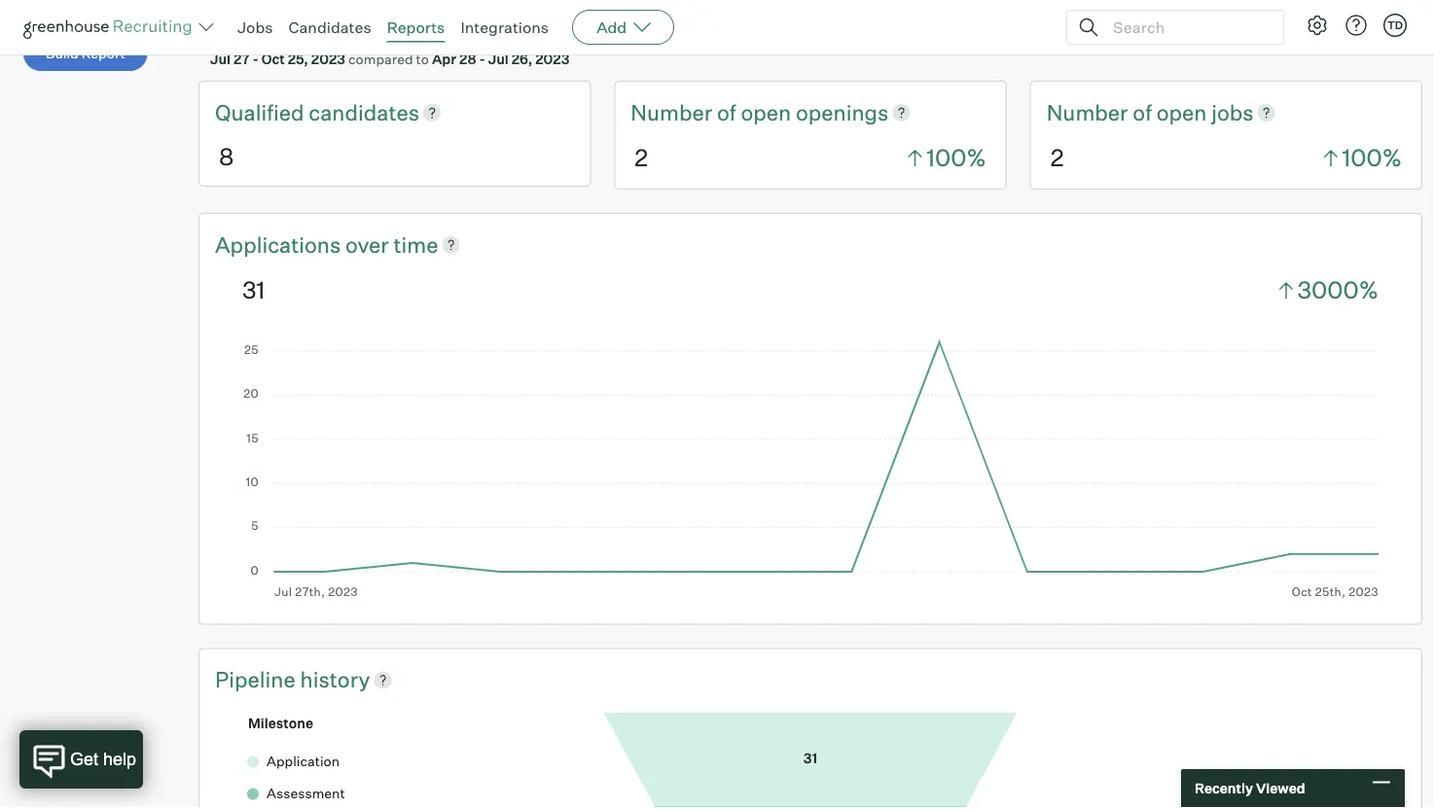 Task type: vqa. For each thing, say whether or not it's contained in the screenshot.
"all primary recruiters"
no



Task type: describe. For each thing, give the bounding box(es) containing it.
openings link
[[796, 98, 889, 128]]

applications over
[[215, 231, 394, 258]]

td button
[[1384, 14, 1407, 37]]

greenhouse recruiting image
[[23, 16, 199, 39]]

over link
[[346, 230, 394, 260]]

reports link
[[387, 18, 445, 37]]

configure image
[[1306, 14, 1330, 37]]

qualified
[[215, 99, 309, 126]]

candidates
[[309, 99, 420, 126]]

build report
[[46, 45, 125, 62]]

add
[[597, 18, 627, 37]]

open link for jobs
[[1157, 98, 1212, 128]]

25,
[[288, 50, 308, 67]]

apr
[[432, 50, 457, 67]]

build report button
[[23, 36, 148, 71]]

26,
[[512, 50, 533, 67]]

number for jobs
[[1047, 99, 1129, 126]]

100% for jobs
[[1343, 143, 1403, 172]]

number link for jobs
[[1047, 98, 1133, 128]]

1 - from the left
[[253, 50, 259, 67]]

number of open for jobs
[[1047, 99, 1212, 126]]

27
[[234, 50, 250, 67]]

openings
[[796, 99, 889, 126]]

build
[[46, 45, 78, 62]]

xychart image
[[242, 337, 1379, 599]]

open for jobs
[[1157, 99, 1207, 126]]

jul 27 - oct 25, 2023 compared to apr 28 - jul 26, 2023
[[210, 50, 570, 67]]

jobs link
[[1212, 98, 1254, 128]]

pipeline link
[[215, 665, 300, 695]]

recently
[[1195, 781, 1254, 798]]

jobs
[[237, 18, 273, 37]]

2 2023 from the left
[[535, 50, 570, 67]]

time link
[[394, 230, 439, 260]]

1 2023 from the left
[[311, 50, 346, 67]]

number for openings
[[631, 99, 713, 126]]

milestone
[[248, 715, 313, 732]]

1 jul from the left
[[210, 50, 231, 67]]

recently viewed
[[1195, 781, 1306, 798]]

time
[[394, 231, 439, 258]]



Task type: locate. For each thing, give the bounding box(es) containing it.
2 number link from the left
[[1047, 98, 1133, 128]]

1 horizontal spatial open
[[1157, 99, 1207, 126]]

0 horizontal spatial 100%
[[927, 143, 987, 172]]

Search text field
[[1109, 13, 1266, 41]]

jobs link
[[237, 18, 273, 37]]

0 horizontal spatial 2
[[635, 143, 648, 172]]

1 horizontal spatial 2
[[1051, 143, 1064, 172]]

2 of from the left
[[1133, 99, 1152, 126]]

open
[[741, 99, 791, 126], [1157, 99, 1207, 126]]

- right 27
[[253, 50, 259, 67]]

1 of from the left
[[717, 99, 736, 126]]

integrations
[[461, 18, 549, 37]]

1 horizontal spatial number
[[1047, 99, 1129, 126]]

1 2 from the left
[[635, 143, 648, 172]]

jul
[[210, 50, 231, 67], [488, 50, 509, 67]]

3000%
[[1298, 275, 1379, 304]]

open link for openings
[[741, 98, 796, 128]]

number of open
[[631, 99, 796, 126], [1047, 99, 1212, 126]]

of
[[717, 99, 736, 126], [1133, 99, 1152, 126]]

of for openings
[[717, 99, 736, 126]]

1 number link from the left
[[631, 98, 717, 128]]

of for jobs
[[1133, 99, 1152, 126]]

2 100% from the left
[[1343, 143, 1403, 172]]

1 number of open from the left
[[631, 99, 796, 126]]

28
[[459, 50, 476, 67]]

2 for openings
[[635, 143, 648, 172]]

0 horizontal spatial 2023
[[311, 50, 346, 67]]

0 horizontal spatial of
[[717, 99, 736, 126]]

1 open link from the left
[[741, 98, 796, 128]]

of link
[[717, 98, 741, 128], [1133, 98, 1157, 128]]

1 horizontal spatial number of open
[[1047, 99, 1212, 126]]

history
[[300, 667, 370, 693]]

2023
[[311, 50, 346, 67], [535, 50, 570, 67]]

2 of link from the left
[[1133, 98, 1157, 128]]

td button
[[1380, 10, 1411, 41]]

2 2 from the left
[[1051, 143, 1064, 172]]

oct
[[262, 50, 285, 67]]

2
[[635, 143, 648, 172], [1051, 143, 1064, 172]]

applications link
[[215, 230, 346, 260]]

candidates link
[[309, 98, 420, 128]]

1 horizontal spatial of link
[[1133, 98, 1157, 128]]

1 horizontal spatial 2023
[[535, 50, 570, 67]]

report
[[81, 45, 125, 62]]

candidates
[[289, 18, 371, 37]]

viewed
[[1257, 781, 1306, 798]]

open left jobs
[[1157, 99, 1207, 126]]

2 open from the left
[[1157, 99, 1207, 126]]

applications
[[215, 231, 341, 258]]

0 horizontal spatial number
[[631, 99, 713, 126]]

to
[[416, 50, 429, 67]]

0 horizontal spatial of link
[[717, 98, 741, 128]]

number link
[[631, 98, 717, 128], [1047, 98, 1133, 128]]

0 horizontal spatial -
[[253, 50, 259, 67]]

- right "28"
[[479, 50, 486, 67]]

1 horizontal spatial jul
[[488, 50, 509, 67]]

0 horizontal spatial open link
[[741, 98, 796, 128]]

over
[[346, 231, 389, 258]]

1 horizontal spatial number link
[[1047, 98, 1133, 128]]

2 number from the left
[[1047, 99, 1129, 126]]

-
[[253, 50, 259, 67], [479, 50, 486, 67]]

1 100% from the left
[[927, 143, 987, 172]]

0 horizontal spatial jul
[[210, 50, 231, 67]]

add button
[[572, 10, 675, 45]]

2023 right the 26,
[[535, 50, 570, 67]]

history link
[[300, 665, 370, 695]]

of link for openings
[[717, 98, 741, 128]]

candidates link
[[289, 18, 371, 37]]

31
[[242, 275, 265, 304]]

0 horizontal spatial open
[[741, 99, 791, 126]]

integrations link
[[461, 18, 549, 37]]

100% for openings
[[927, 143, 987, 172]]

1 number from the left
[[631, 99, 713, 126]]

number of open for openings
[[631, 99, 796, 126]]

2 open link from the left
[[1157, 98, 1212, 128]]

of link for jobs
[[1133, 98, 1157, 128]]

open link
[[741, 98, 796, 128], [1157, 98, 1212, 128]]

compared
[[348, 50, 413, 67]]

number link for openings
[[631, 98, 717, 128]]

2 jul from the left
[[488, 50, 509, 67]]

qualified link
[[215, 98, 309, 128]]

td
[[1388, 18, 1404, 32]]

pipeline
[[215, 667, 300, 693]]

1 horizontal spatial -
[[479, 50, 486, 67]]

8
[[219, 142, 234, 171]]

1 of link from the left
[[717, 98, 741, 128]]

open left 'openings'
[[741, 99, 791, 126]]

2 - from the left
[[479, 50, 486, 67]]

reports
[[387, 18, 445, 37]]

jul left 27
[[210, 50, 231, 67]]

2 number of open from the left
[[1047, 99, 1212, 126]]

100%
[[927, 143, 987, 172], [1343, 143, 1403, 172]]

1 horizontal spatial 100%
[[1343, 143, 1403, 172]]

2023 right 25,
[[311, 50, 346, 67]]

0 horizontal spatial number link
[[631, 98, 717, 128]]

jul left the 26,
[[488, 50, 509, 67]]

2 for jobs
[[1051, 143, 1064, 172]]

open for openings
[[741, 99, 791, 126]]

1 horizontal spatial of
[[1133, 99, 1152, 126]]

0 horizontal spatial number of open
[[631, 99, 796, 126]]

1 open from the left
[[741, 99, 791, 126]]

1 horizontal spatial open link
[[1157, 98, 1212, 128]]

jobs
[[1212, 99, 1254, 126]]

number
[[631, 99, 713, 126], [1047, 99, 1129, 126]]



